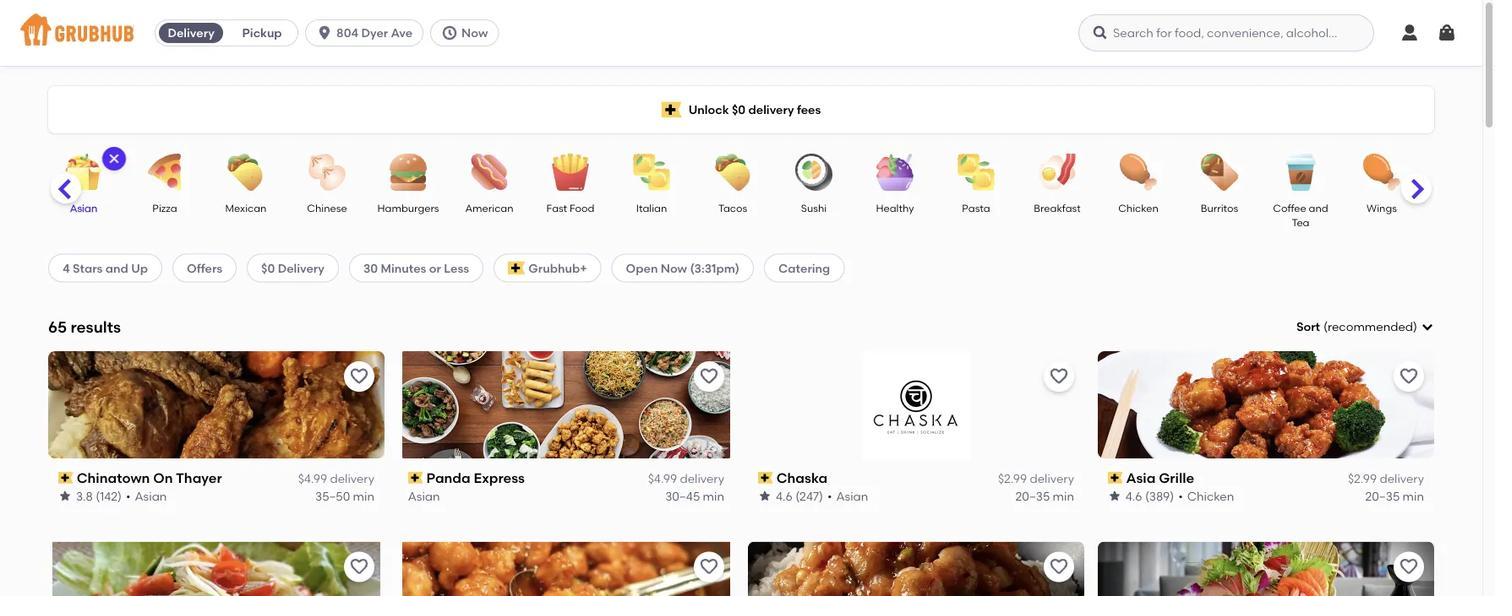 Task type: vqa. For each thing, say whether or not it's contained in the screenshot.
'＆'
no



Task type: locate. For each thing, give the bounding box(es) containing it.
chicken down grille
[[1188, 489, 1235, 504]]

2 • asian from the left
[[827, 489, 868, 504]]

4.6 down the 'asia'
[[1126, 489, 1143, 504]]

2 horizontal spatial •
[[1179, 489, 1183, 504]]

chaska logo image
[[863, 351, 970, 459]]

1 horizontal spatial chicken
[[1188, 489, 1235, 504]]

1 $2.99 from the left
[[998, 472, 1027, 487]]

2 • from the left
[[827, 489, 832, 504]]

mexican
[[225, 202, 267, 214]]

min
[[353, 489, 374, 504], [703, 489, 724, 504], [1053, 489, 1074, 504], [1403, 489, 1424, 504]]

$4.99 up the 30–45
[[648, 472, 677, 487]]

delivery down 'chinese'
[[278, 261, 325, 275]]

4 min from the left
[[1403, 489, 1424, 504]]

0 horizontal spatial star icon image
[[58, 490, 72, 503]]

)
[[1413, 320, 1417, 334]]

fast food
[[547, 202, 595, 214]]

2 subscription pass image from the left
[[1108, 473, 1123, 484]]

unlock $0 delivery fees
[[689, 103, 821, 117]]

• right (142)
[[126, 489, 131, 504]]

sushi
[[801, 202, 827, 214]]

sushi image
[[784, 154, 844, 191]]

1 $4.99 delivery from the left
[[298, 472, 374, 487]]

2 star icon image from the left
[[758, 490, 772, 503]]

0 horizontal spatial delivery
[[168, 26, 214, 40]]

now inside now 'button'
[[462, 26, 488, 40]]

$2.99 delivery
[[998, 472, 1074, 487], [1348, 472, 1424, 487]]

panda express
[[427, 470, 525, 487]]

20–35 for asia grille
[[1365, 489, 1400, 504]]

italian
[[636, 202, 667, 214]]

1 horizontal spatial $4.99 delivery
[[648, 472, 724, 487]]

• asian right (247)
[[827, 489, 868, 504]]

• for chaska
[[827, 489, 832, 504]]

italian image
[[622, 154, 681, 191]]

2 $2.99 from the left
[[1348, 472, 1377, 487]]

$4.99 delivery
[[298, 472, 374, 487], [648, 472, 724, 487]]

asian down the chinatown on thayer
[[135, 489, 167, 504]]

0 horizontal spatial 20–35 min
[[1016, 489, 1074, 504]]

1 horizontal spatial 20–35 min
[[1365, 489, 1424, 504]]

recommended
[[1328, 320, 1413, 334]]

$0 right unlock
[[732, 103, 746, 117]]

1 horizontal spatial • asian
[[827, 489, 868, 504]]

wong's kitchen logo image
[[402, 542, 730, 597]]

1 horizontal spatial $2.99
[[1348, 472, 1377, 487]]

3.8 (142)
[[76, 489, 122, 504]]

grubhub plus flag logo image
[[662, 102, 682, 118], [508, 262, 525, 275]]

1 $4.99 from the left
[[298, 472, 327, 487]]

804 dyer ave button
[[305, 19, 430, 46]]

$2.99
[[998, 472, 1027, 487], [1348, 472, 1377, 487]]

1 horizontal spatial 20–35
[[1365, 489, 1400, 504]]

2 horizontal spatial save this restaurant image
[[1049, 367, 1069, 387]]

2 subscription pass image from the left
[[408, 473, 423, 484]]

save this restaurant image for chinatown on thayer
[[349, 367, 369, 387]]

asia
[[1126, 470, 1156, 487]]

and up tea
[[1309, 202, 1328, 214]]

• right (247)
[[827, 489, 832, 504]]

coffee and tea
[[1273, 202, 1328, 229]]

star icon image left 3.8
[[58, 490, 72, 503]]

$4.99 delivery for chinatown on thayer
[[298, 472, 374, 487]]

1 horizontal spatial $2.99 delivery
[[1348, 472, 1424, 487]]

delivery
[[748, 103, 794, 117], [330, 472, 374, 487], [680, 472, 724, 487], [1030, 472, 1074, 487], [1380, 472, 1424, 487]]

4.6
[[776, 489, 793, 504], [1126, 489, 1143, 504]]

• asian
[[126, 489, 167, 504], [827, 489, 868, 504]]

1 vertical spatial and
[[105, 261, 128, 275]]

• asian for chaska
[[827, 489, 868, 504]]

• down grille
[[1179, 489, 1183, 504]]

subscription pass image left 'panda'
[[408, 473, 423, 484]]

1 4.6 from the left
[[776, 489, 793, 504]]

0 horizontal spatial 4.6
[[776, 489, 793, 504]]

2 20–35 min from the left
[[1365, 489, 1424, 504]]

min for express
[[703, 489, 724, 504]]

grubhub plus flag logo image left unlock
[[662, 102, 682, 118]]

1 horizontal spatial delivery
[[278, 261, 325, 275]]

save this restaurant image
[[1049, 367, 1069, 387], [349, 558, 369, 578], [699, 558, 719, 578]]

2 $4.99 from the left
[[648, 472, 677, 487]]

20–35
[[1016, 489, 1050, 504], [1365, 489, 1400, 504]]

1 $2.99 delivery from the left
[[998, 472, 1074, 487]]

delivery button
[[156, 19, 227, 46]]

1 horizontal spatial save this restaurant image
[[699, 558, 719, 578]]

min for on
[[353, 489, 374, 504]]

• for chinatown on thayer
[[126, 489, 131, 504]]

0 vertical spatial delivery
[[168, 26, 214, 40]]

pasta image
[[947, 154, 1006, 191]]

save this restaurant image
[[349, 367, 369, 387], [699, 367, 719, 387], [1399, 367, 1419, 387], [1049, 558, 1069, 578], [1399, 558, 1419, 578]]

0 horizontal spatial now
[[462, 26, 488, 40]]

and
[[1309, 202, 1328, 214], [105, 261, 128, 275]]

0 vertical spatial chicken
[[1118, 202, 1159, 214]]

0 vertical spatial svg image
[[107, 152, 121, 166]]

1 vertical spatial $0
[[261, 261, 275, 275]]

804
[[337, 26, 359, 40]]

now right open
[[661, 261, 687, 275]]

1 vertical spatial delivery
[[278, 261, 325, 275]]

1 subscription pass image from the left
[[758, 473, 773, 484]]

delivery inside button
[[168, 26, 214, 40]]

$4.99 for panda express
[[648, 472, 677, 487]]

• for asia grille
[[1179, 489, 1183, 504]]

1 min from the left
[[353, 489, 374, 504]]

0 vertical spatial $0
[[732, 103, 746, 117]]

svg image left 'pizza' image
[[107, 152, 121, 166]]

results
[[71, 318, 121, 336]]

save this restaurant image for asia grille
[[1399, 367, 1419, 387]]

2 4.6 from the left
[[1126, 489, 1143, 504]]

pizza image
[[135, 154, 194, 191]]

0 horizontal spatial subscription pass image
[[58, 473, 73, 484]]

0 horizontal spatial $2.99
[[998, 472, 1027, 487]]

save this restaurant image for save this restaurant button related to chaska logo
[[1049, 367, 1069, 387]]

0 horizontal spatial • asian
[[126, 489, 167, 504]]

2 horizontal spatial star icon image
[[1108, 490, 1122, 503]]

mexican image
[[216, 154, 276, 191]]

star icon image left the 4.6 (389)
[[1108, 490, 1122, 503]]

1 horizontal spatial 4.6
[[1126, 489, 1143, 504]]

coffee
[[1273, 202, 1307, 214]]

0 horizontal spatial $0
[[261, 261, 275, 275]]

star icon image left 4.6 (247)
[[758, 490, 772, 503]]

tea
[[1292, 217, 1310, 229]]

•
[[126, 489, 131, 504], [827, 489, 832, 504], [1179, 489, 1183, 504]]

subscription pass image
[[758, 473, 773, 484], [1108, 473, 1123, 484]]

2 $4.99 delivery from the left
[[648, 472, 724, 487]]

0 horizontal spatial •
[[126, 489, 131, 504]]

0 horizontal spatial 20–35
[[1016, 489, 1050, 504]]

65
[[48, 318, 67, 336]]

1 horizontal spatial $4.99
[[648, 472, 677, 487]]

0 horizontal spatial $4.99 delivery
[[298, 472, 374, 487]]

$0 right offers
[[261, 261, 275, 275]]

chinatown on thayer
[[77, 470, 222, 487]]

(389)
[[1145, 489, 1174, 504]]

pizza
[[152, 202, 177, 214]]

chicken
[[1118, 202, 1159, 214], [1188, 489, 1235, 504]]

and left "up"
[[105, 261, 128, 275]]

1 vertical spatial svg image
[[1421, 321, 1434, 334]]

fast
[[547, 202, 567, 214]]

0 horizontal spatial grubhub plus flag logo image
[[508, 262, 525, 275]]

1 vertical spatial now
[[661, 261, 687, 275]]

breakfast
[[1034, 202, 1081, 214]]

1 star icon image from the left
[[58, 490, 72, 503]]

subscription pass image left the 'asia'
[[1108, 473, 1123, 484]]

1 subscription pass image from the left
[[58, 473, 73, 484]]

open now (3:31pm)
[[626, 261, 740, 275]]

subscription pass image
[[58, 473, 73, 484], [408, 473, 423, 484]]

svg image
[[1400, 23, 1420, 43], [1437, 23, 1457, 43], [316, 25, 333, 41], [441, 25, 458, 41], [1092, 25, 1109, 41]]

main navigation navigation
[[0, 0, 1483, 66]]

star icon image for asia grille
[[1108, 490, 1122, 503]]

svg image inside now 'button'
[[441, 25, 458, 41]]

0 vertical spatial now
[[462, 26, 488, 40]]

2 min from the left
[[703, 489, 724, 504]]

subscription pass image left "chaska"
[[758, 473, 773, 484]]

khaosan thai street food logo image
[[48, 542, 385, 597]]

0 horizontal spatial and
[[105, 261, 128, 275]]

svg image right )
[[1421, 321, 1434, 334]]

3.8
[[76, 489, 93, 504]]

chinatown on thayer logo image
[[48, 351, 385, 459]]

stars
[[73, 261, 103, 275]]

1 horizontal spatial grubhub plus flag logo image
[[662, 102, 682, 118]]

1 horizontal spatial subscription pass image
[[408, 473, 423, 484]]

• asian for chinatown on thayer
[[126, 489, 167, 504]]

save this restaurant button
[[344, 362, 374, 392], [694, 362, 724, 392], [1044, 362, 1074, 392], [1394, 362, 1424, 392], [344, 553, 374, 583], [694, 553, 724, 583], [1044, 553, 1074, 583], [1394, 553, 1424, 583]]

food
[[570, 202, 595, 214]]

now
[[462, 26, 488, 40], [661, 261, 687, 275]]

30–45 min
[[665, 489, 724, 504]]

delivery for chaska
[[1030, 472, 1074, 487]]

save this restaurant image for panda express
[[699, 367, 719, 387]]

pickup
[[242, 26, 282, 40]]

1 horizontal spatial •
[[827, 489, 832, 504]]

1 horizontal spatial subscription pass image
[[1108, 473, 1123, 484]]

1 horizontal spatial star icon image
[[758, 490, 772, 503]]

2 $2.99 delivery from the left
[[1348, 472, 1424, 487]]

804 dyer ave
[[337, 26, 413, 40]]

3 • from the left
[[1179, 489, 1183, 504]]

healthy
[[876, 202, 914, 214]]

0 horizontal spatial subscription pass image
[[758, 473, 773, 484]]

0 horizontal spatial $4.99
[[298, 472, 327, 487]]

less
[[444, 261, 469, 275]]

$4.99
[[298, 472, 327, 487], [648, 472, 677, 487]]

subscription pass image left chinatown
[[58, 473, 73, 484]]

4.6 left (247)
[[776, 489, 793, 504]]

delivery left 'pickup'
[[168, 26, 214, 40]]

$4.99 delivery up the 30–45
[[648, 472, 724, 487]]

save this restaurant button for wong's kitchen logo
[[694, 553, 724, 583]]

$2.99 delivery for asia grille
[[1348, 472, 1424, 487]]

svg image
[[107, 152, 121, 166], [1421, 321, 1434, 334]]

1 horizontal spatial $0
[[732, 103, 746, 117]]

0 vertical spatial and
[[1309, 202, 1328, 214]]

1 horizontal spatial and
[[1309, 202, 1328, 214]]

1 • from the left
[[126, 489, 131, 504]]

• asian down the chinatown on thayer
[[126, 489, 167, 504]]

delivery
[[168, 26, 214, 40], [278, 261, 325, 275]]

$2.99 for asia grille
[[1348, 472, 1377, 487]]

Search for food, convenience, alcohol... search field
[[1079, 14, 1374, 52]]

asian down 'panda'
[[408, 489, 440, 504]]

1 20–35 min from the left
[[1016, 489, 1074, 504]]

4.6 for chaska
[[776, 489, 793, 504]]

now right ave at top
[[462, 26, 488, 40]]

svg image inside 804 dyer ave button
[[316, 25, 333, 41]]

star icon image
[[58, 490, 72, 503], [758, 490, 772, 503], [1108, 490, 1122, 503]]

chicken down the chicken image
[[1118, 202, 1159, 214]]

$4.99 delivery up 35–50
[[298, 472, 374, 487]]

ave
[[391, 26, 413, 40]]

4.6 (247)
[[776, 489, 823, 504]]

4 stars and up
[[63, 261, 148, 275]]

1 horizontal spatial now
[[661, 261, 687, 275]]

3 star icon image from the left
[[1108, 490, 1122, 503]]

asia grille
[[1126, 470, 1195, 487]]

0 horizontal spatial $2.99 delivery
[[998, 472, 1074, 487]]

2 20–35 from the left
[[1365, 489, 1400, 504]]

1 • asian from the left
[[126, 489, 167, 504]]

1 vertical spatial grubhub plus flag logo image
[[508, 262, 525, 275]]

asian
[[70, 202, 97, 214], [135, 489, 167, 504], [408, 489, 440, 504], [836, 489, 868, 504]]

0 vertical spatial grubhub plus flag logo image
[[662, 102, 682, 118]]

65 results
[[48, 318, 121, 336]]

hamburgers image
[[379, 154, 438, 191]]

$0
[[732, 103, 746, 117], [261, 261, 275, 275]]

1 20–35 from the left
[[1016, 489, 1050, 504]]

None field
[[1297, 319, 1434, 336]]

1 horizontal spatial svg image
[[1421, 321, 1434, 334]]

pickup button
[[227, 19, 298, 46]]

20–35 min
[[1016, 489, 1074, 504], [1365, 489, 1424, 504]]

$4.99 up 35–50
[[298, 472, 327, 487]]

0 horizontal spatial save this restaurant image
[[349, 558, 369, 578]]

$2.99 for chaska
[[998, 472, 1027, 487]]

grubhub plus flag logo image left 'grubhub+'
[[508, 262, 525, 275]]

grubhub plus flag logo image for unlock $0 delivery fees
[[662, 102, 682, 118]]



Task type: describe. For each thing, give the bounding box(es) containing it.
1 vertical spatial chicken
[[1188, 489, 1235, 504]]

asian right (247)
[[836, 489, 868, 504]]

20–35 for chaska
[[1016, 489, 1050, 504]]

coffee and tea image
[[1271, 154, 1330, 191]]

4.6 (389)
[[1126, 489, 1174, 504]]

$0 delivery
[[261, 261, 325, 275]]

or
[[429, 261, 441, 275]]

tacos image
[[703, 154, 762, 191]]

tacos
[[718, 202, 747, 214]]

burritos image
[[1190, 154, 1249, 191]]

asian image
[[54, 154, 113, 191]]

american
[[465, 202, 514, 214]]

chinese
[[307, 202, 347, 214]]

breakfast image
[[1028, 154, 1087, 191]]

35–50 min
[[315, 489, 374, 504]]

burritos
[[1201, 202, 1238, 214]]

jacky's waterplace logo image
[[1098, 542, 1434, 597]]

save this restaurant button for p.f. chang's logo
[[1044, 553, 1074, 583]]

healthy image
[[866, 154, 925, 191]]

subscription pass image for panda express
[[408, 473, 423, 484]]

save this restaurant image for wong's kitchen logo's save this restaurant button
[[699, 558, 719, 578]]

express
[[474, 470, 525, 487]]

pasta
[[962, 202, 990, 214]]

panda express logo image
[[402, 351, 730, 459]]

subscription pass image for asia grille
[[1108, 473, 1123, 484]]

grille
[[1159, 470, 1195, 487]]

save this restaurant button for panda express logo
[[694, 362, 724, 392]]

fees
[[797, 103, 821, 117]]

wings
[[1367, 202, 1397, 214]]

$4.99 for chinatown on thayer
[[298, 472, 327, 487]]

save this restaurant button for the chinatown on thayer logo at the left bottom of page
[[344, 362, 374, 392]]

4.6 for asia grille
[[1126, 489, 1143, 504]]

save this restaurant button for khaosan thai street food logo
[[344, 553, 374, 583]]

open
[[626, 261, 658, 275]]

hamburgers
[[377, 202, 439, 214]]

delivery for panda express
[[680, 472, 724, 487]]

0 horizontal spatial chicken
[[1118, 202, 1159, 214]]

fast food image
[[541, 154, 600, 191]]

20–35 min for chaska
[[1016, 489, 1074, 504]]

$4.99 delivery for panda express
[[648, 472, 724, 487]]

p.f. chang's logo image
[[748, 542, 1084, 597]]

offers
[[187, 261, 222, 275]]

(
[[1324, 320, 1328, 334]]

20–35 min for asia grille
[[1365, 489, 1424, 504]]

35–50
[[315, 489, 350, 504]]

30
[[363, 261, 378, 275]]

4
[[63, 261, 70, 275]]

0 horizontal spatial svg image
[[107, 152, 121, 166]]

• chicken
[[1179, 489, 1235, 504]]

chicken image
[[1109, 154, 1168, 191]]

now button
[[430, 19, 506, 46]]

30 minutes or less
[[363, 261, 469, 275]]

up
[[131, 261, 148, 275]]

(142)
[[96, 489, 122, 504]]

chaska
[[777, 470, 828, 487]]

panda
[[427, 470, 471, 487]]

grubhub plus flag logo image for grubhub+
[[508, 262, 525, 275]]

(3:31pm)
[[690, 261, 740, 275]]

(247)
[[795, 489, 823, 504]]

chinese image
[[298, 154, 357, 191]]

3 min from the left
[[1053, 489, 1074, 504]]

30–45
[[665, 489, 700, 504]]

star icon image for chinatown on thayer
[[58, 490, 72, 503]]

star icon image for chaska
[[758, 490, 772, 503]]

sort ( recommended )
[[1297, 320, 1417, 334]]

american image
[[460, 154, 519, 191]]

save this restaurant image for khaosan thai street food logo save this restaurant button
[[349, 558, 369, 578]]

asia grille logo image
[[1098, 351, 1434, 459]]

delivery for chinatown on thayer
[[330, 472, 374, 487]]

and inside coffee and tea
[[1309, 202, 1328, 214]]

save this restaurant button for asia grille logo
[[1394, 362, 1424, 392]]

subscription pass image for chaska
[[758, 473, 773, 484]]

svg image inside field
[[1421, 321, 1434, 334]]

unlock
[[689, 103, 729, 117]]

sort
[[1297, 320, 1320, 334]]

grubhub+
[[529, 261, 587, 275]]

thayer
[[176, 470, 222, 487]]

dyer
[[361, 26, 388, 40]]

subscription pass image for chinatown on thayer
[[58, 473, 73, 484]]

delivery for asia grille
[[1380, 472, 1424, 487]]

on
[[153, 470, 173, 487]]

min for grille
[[1403, 489, 1424, 504]]

wings image
[[1352, 154, 1412, 191]]

save this restaurant button for the jacky's waterplace logo
[[1394, 553, 1424, 583]]

minutes
[[381, 261, 426, 275]]

$2.99 delivery for chaska
[[998, 472, 1074, 487]]

chinatown
[[77, 470, 150, 487]]

save this restaurant button for chaska logo
[[1044, 362, 1074, 392]]

asian down asian image
[[70, 202, 97, 214]]

none field containing sort
[[1297, 319, 1434, 336]]

catering
[[779, 261, 830, 275]]



